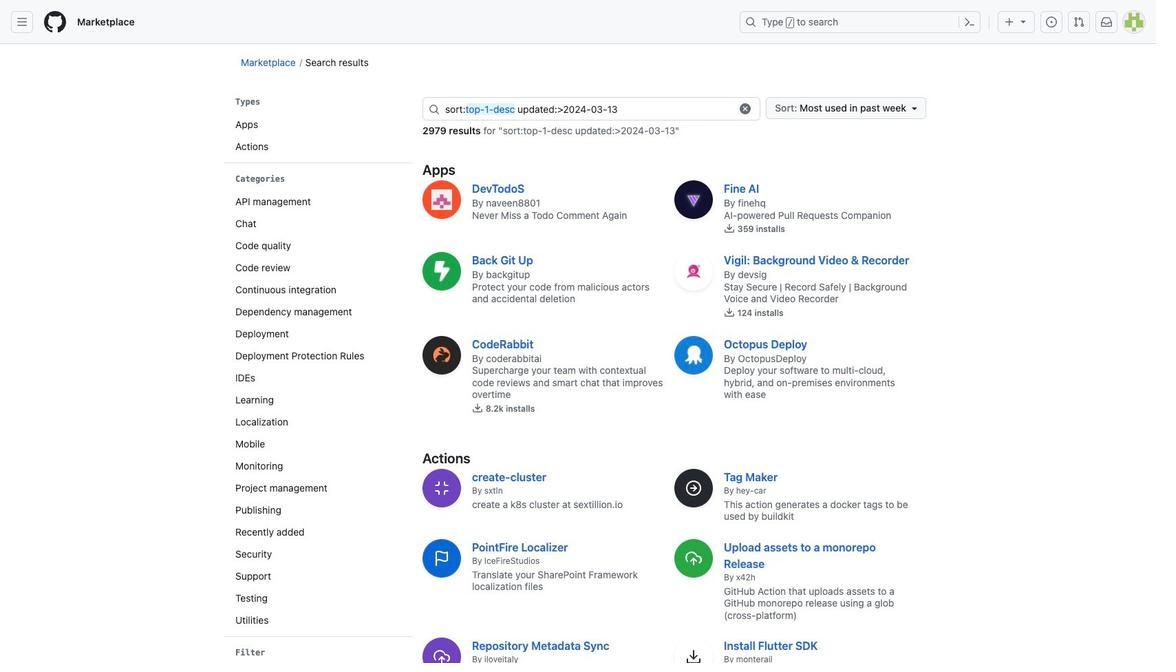 Task type: describe. For each thing, give the bounding box(es) containing it.
homepage image
[[44, 11, 66, 33]]

command palette image
[[965, 17, 976, 28]]

Search for apps and actions text field
[[446, 98, 731, 120]]

1 list from the top
[[230, 114, 406, 158]]

1 vertical spatial triangle down image
[[910, 103, 921, 114]]

download image
[[724, 307, 735, 318]]

x circle fill image
[[740, 103, 751, 114]]

0 vertical spatial download image
[[724, 223, 735, 234]]

1 horizontal spatial triangle down image
[[1018, 16, 1029, 27]]

git pull request image
[[1074, 17, 1085, 28]]

search image
[[429, 104, 440, 115]]



Task type: locate. For each thing, give the bounding box(es) containing it.
1 vertical spatial download image
[[472, 402, 483, 414]]

plus image
[[1005, 17, 1016, 28]]

1 horizontal spatial download image
[[724, 223, 735, 234]]

triangle down image
[[1018, 16, 1029, 27], [910, 103, 921, 114]]

2 list from the top
[[230, 191, 406, 631]]

download image
[[724, 223, 735, 234], [472, 402, 483, 414]]

1 vertical spatial list
[[230, 191, 406, 631]]

notifications image
[[1102, 17, 1113, 28]]

list
[[230, 114, 406, 158], [230, 191, 406, 631]]

issue opened image
[[1047, 17, 1058, 28]]

0 vertical spatial list
[[230, 114, 406, 158]]

0 horizontal spatial download image
[[472, 402, 483, 414]]

0 horizontal spatial triangle down image
[[910, 103, 921, 114]]

0 vertical spatial triangle down image
[[1018, 16, 1029, 27]]



Task type: vqa. For each thing, say whether or not it's contained in the screenshot.
CUSTOMIZE FILTERS icon
no



